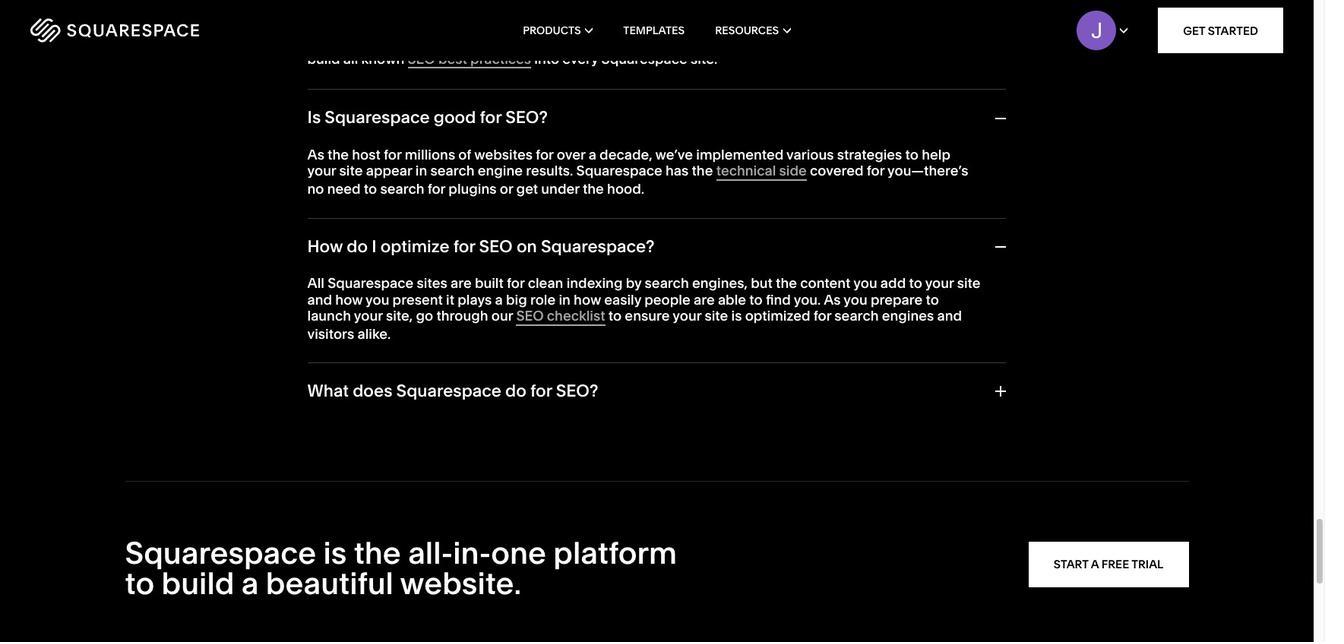 Task type: describe. For each thing, give the bounding box(es) containing it.
as the host for millions of websites for over a decade, we've implemented various strategies to help your site appear in search engine results. squarespace has the
[[308, 146, 951, 180]]

search inside covered for you—there's no need to search for plugins or get under the hood.
[[380, 180, 425, 198]]

templates link
[[624, 0, 685, 61]]

through
[[437, 307, 489, 325]]

all‑in‑one
[[408, 534, 547, 571]]

platform
[[554, 534, 677, 571]]

a inside as the host for millions of websites for over a decade, we've implemented various strategies to help your site appear in search engine results. squarespace has the
[[589, 146, 597, 163]]

prepare
[[871, 291, 923, 308]]

started
[[1209, 23, 1259, 38]]

your right 'prepare'
[[926, 275, 954, 292]]

search
[[308, 17, 353, 35]]

seo best practices link
[[408, 50, 532, 69]]

side
[[780, 162, 807, 180]]

results. inside "search engine optimization, or seo, is the process of improving your site's ranking in search results. while the factors search engines like google use to rank sites are kept secret and change frequently, we build all known"
[[905, 17, 952, 35]]

search inside as the host for millions of websites for over a decade, we've implemented various strategies to help your site appear in search engine results. squarespace has the
[[431, 162, 475, 180]]

site for how do i optimize for seo on squarespace?
[[958, 275, 981, 292]]

trial
[[1132, 557, 1164, 572]]

as inside all squarespace sites are built for clean indexing by search engines, but the content you add to your site and how you present it plays a big role in how easily people are able to find you. as you prepare to launch your site, go through our
[[824, 291, 841, 308]]

every
[[563, 50, 599, 67]]

to inside as the host for millions of websites for over a decade, we've implemented various strategies to help your site appear in search engine results. squarespace has the
[[906, 146, 919, 163]]

built
[[475, 275, 504, 292]]

2 how from the left
[[574, 291, 601, 308]]

by
[[626, 275, 642, 292]]

need
[[327, 180, 361, 198]]

1 vertical spatial seo
[[479, 236, 513, 257]]

resources
[[715, 24, 779, 37]]

we
[[962, 33, 981, 51]]

seo checklist
[[517, 307, 606, 325]]

the inside covered for you—there's no need to search for plugins or get under the hood.
[[583, 180, 604, 198]]

squarespace is the all‑in‑one platform to build a beautiful website.
[[125, 534, 677, 602]]

rank
[[643, 33, 672, 51]]

engines inside "search engine optimization, or seo, is the process of improving your site's ranking in search results. while the factors search engines like google use to rank sites are kept secret and change frequently, we build all known"
[[468, 33, 520, 51]]

easily
[[605, 291, 642, 308]]

alike.
[[358, 325, 391, 343]]

it
[[446, 291, 455, 308]]

go
[[416, 307, 433, 325]]

to inside covered for you—there's no need to search for plugins or get under the hood.
[[364, 180, 377, 198]]

in inside all squarespace sites are built for clean indexing by search engines, but the content you add to your site and how you present it plays a big role in how easily people are able to find you. as you prepare to launch your site, go through our
[[559, 291, 571, 308]]

use
[[600, 33, 624, 51]]

squarespace inside as the host for millions of websites for over a decade, we've implemented various strategies to help your site appear in search engine results. squarespace has the
[[577, 162, 663, 180]]

role
[[531, 291, 556, 308]]

how
[[308, 236, 343, 257]]

content
[[801, 275, 851, 292]]

is inside squarespace is the all‑in‑one platform to build a beautiful website.
[[323, 534, 347, 571]]

squarespace logo image
[[30, 18, 199, 43]]

while
[[308, 33, 344, 51]]

seo best practices into every squarespace site.
[[408, 50, 718, 67]]

present
[[393, 291, 443, 308]]

optimize
[[381, 236, 450, 257]]

optimization,
[[405, 17, 489, 35]]

for inside to ensure your site is optimized for search engines and visitors alike.
[[814, 307, 832, 325]]

to inside squarespace is the all‑in‑one platform to build a beautiful website.
[[125, 565, 154, 602]]

1 horizontal spatial seo?
[[556, 381, 599, 402]]

no
[[308, 180, 324, 198]]

find
[[766, 291, 791, 308]]

templates
[[624, 24, 685, 37]]

is
[[308, 107, 321, 128]]

technical side
[[717, 162, 807, 180]]

all squarespace sites are built for clean indexing by search engines, but the content you add to your site and how you present it plays a big role in how easily people are able to find you. as you prepare to launch your site, go through our
[[308, 275, 981, 325]]

help
[[922, 146, 951, 163]]

you.
[[794, 291, 821, 308]]

does
[[353, 381, 393, 402]]

checklist
[[547, 307, 606, 325]]

seo for seo checklist
[[517, 307, 544, 325]]

frequently,
[[889, 33, 959, 51]]

free
[[1102, 557, 1130, 572]]

ranking
[[790, 17, 839, 35]]

process
[[581, 17, 633, 35]]

into
[[535, 50, 560, 67]]

big
[[506, 291, 527, 308]]

what
[[308, 381, 349, 402]]

a inside squarespace is the all‑in‑one platform to build a beautiful website.
[[242, 565, 259, 602]]

seo,
[[509, 17, 539, 35]]

build inside "search engine optimization, or seo, is the process of improving your site's ranking in search results. while the factors search engines like google use to rank sites are kept secret and change frequently, we build all known"
[[308, 50, 340, 67]]

our
[[492, 307, 513, 325]]

we've
[[656, 146, 693, 163]]

engine inside "search engine optimization, or seo, is the process of improving your site's ranking in search results. while the factors search engines like google use to rank sites are kept secret and change frequently, we build all known"
[[356, 17, 401, 35]]

search inside to ensure your site is optimized for search engines and visitors alike.
[[835, 307, 879, 325]]

google
[[549, 33, 597, 51]]

visitors
[[308, 325, 354, 343]]

seo checklist link
[[517, 307, 606, 326]]

in inside "search engine optimization, or seo, is the process of improving your site's ranking in search results. while the factors search engines like google use to rank sites are kept secret and change frequently, we build all known"
[[843, 17, 854, 35]]

able
[[718, 291, 747, 308]]

or inside covered for you—there's no need to search for plugins or get under the hood.
[[500, 180, 513, 198]]

like
[[523, 33, 546, 51]]

plays
[[458, 291, 492, 308]]

change
[[837, 33, 886, 51]]

hood.
[[607, 180, 645, 198]]

get
[[1184, 23, 1206, 38]]

start a free trial link
[[1029, 542, 1189, 587]]

millions
[[405, 146, 455, 163]]

add
[[881, 275, 906, 292]]

start
[[1054, 557, 1089, 572]]

on
[[517, 236, 537, 257]]

best
[[439, 50, 467, 67]]

search right factors
[[421, 33, 465, 51]]

implemented
[[697, 146, 784, 163]]

i
[[372, 236, 377, 257]]

site,
[[386, 307, 413, 325]]

to inside "search engine optimization, or seo, is the process of improving your site's ranking in search results. while the factors search engines like google use to rank sites are kept secret and change frequently, we build all known"
[[627, 33, 640, 51]]



Task type: vqa. For each thing, say whether or not it's contained in the screenshot.
Designs related to Popular Designs
no



Task type: locate. For each thing, give the bounding box(es) containing it.
site right 'prepare'
[[958, 275, 981, 292]]

launch
[[308, 307, 351, 325]]

seo right the our
[[517, 307, 544, 325]]

to inside to ensure your site is optimized for search engines and visitors alike.
[[609, 307, 622, 325]]

2 horizontal spatial in
[[843, 17, 854, 35]]

0 vertical spatial as
[[308, 146, 325, 163]]

practices
[[471, 50, 532, 67]]

1 vertical spatial is
[[732, 307, 742, 325]]

2 horizontal spatial seo
[[517, 307, 544, 325]]

0 vertical spatial or
[[492, 17, 506, 35]]

get
[[517, 180, 538, 198]]

2 horizontal spatial site
[[958, 275, 981, 292]]

1 horizontal spatial is
[[543, 17, 553, 35]]

is
[[543, 17, 553, 35], [732, 307, 742, 325], [323, 534, 347, 571]]

squarespace logo link
[[30, 18, 281, 43]]

a
[[589, 146, 597, 163], [495, 291, 503, 308], [1091, 557, 1099, 572], [242, 565, 259, 602]]

site inside to ensure your site is optimized for search engines and visitors alike.
[[705, 307, 729, 325]]

and right secret
[[809, 33, 834, 51]]

in right ranking
[[843, 17, 854, 35]]

is inside to ensure your site is optimized for search engines and visitors alike.
[[732, 307, 742, 325]]

squarespace inside squarespace is the all‑in‑one platform to build a beautiful website.
[[125, 534, 316, 571]]

0 horizontal spatial seo?
[[506, 107, 548, 128]]

plugins
[[449, 180, 497, 198]]

all
[[308, 275, 325, 292]]

site up need
[[340, 162, 363, 180]]

search down appear
[[380, 180, 425, 198]]

search right "by"
[[645, 275, 689, 292]]

seo left best
[[408, 50, 435, 67]]

0 vertical spatial seo
[[408, 50, 435, 67]]

sites inside "search engine optimization, or seo, is the process of improving your site's ranking in search results. while the factors search engines like google use to rank sites are kept secret and change frequently, we build all known"
[[675, 33, 705, 51]]

over
[[557, 146, 586, 163]]

engine up known on the top left
[[356, 17, 401, 35]]

sites right rank
[[675, 33, 705, 51]]

1 vertical spatial build
[[162, 565, 234, 602]]

of right use
[[636, 17, 649, 35]]

engine inside as the host for millions of websites for over a decade, we've implemented various strategies to help your site appear in search engine results. squarespace has the
[[478, 162, 523, 180]]

of inside "search engine optimization, or seo, is the process of improving your site's ranking in search results. while the factors search engines like google use to rank sites are kept secret and change frequently, we build all known"
[[636, 17, 649, 35]]

kept
[[733, 33, 762, 51]]

results. up "under"
[[526, 162, 573, 180]]

1 horizontal spatial engine
[[478, 162, 523, 180]]

2 horizontal spatial and
[[938, 307, 963, 325]]

0 horizontal spatial results.
[[526, 162, 573, 180]]

in right role
[[559, 291, 571, 308]]

squarespace inside all squarespace sites are built for clean indexing by search engines, but the content you add to your site and how you present it plays a big role in how easily people are able to find you. as you prepare to launch your site, go through our
[[328, 275, 414, 292]]

search up plugins
[[431, 162, 475, 180]]

indexing
[[567, 275, 623, 292]]

squarespace?
[[541, 236, 655, 257]]

products
[[523, 24, 581, 37]]

0 vertical spatial engine
[[356, 17, 401, 35]]

engines inside to ensure your site is optimized for search engines and visitors alike.
[[882, 307, 935, 325]]

how left easily
[[574, 291, 601, 308]]

0 horizontal spatial engine
[[356, 17, 401, 35]]

seo left on
[[479, 236, 513, 257]]

as right 'you.'
[[824, 291, 841, 308]]

1 horizontal spatial seo
[[479, 236, 513, 257]]

seo? up websites
[[506, 107, 548, 128]]

2 vertical spatial in
[[559, 291, 571, 308]]

1 horizontal spatial as
[[824, 291, 841, 308]]

for
[[480, 107, 502, 128], [384, 146, 402, 163], [536, 146, 554, 163], [867, 162, 885, 180], [428, 180, 446, 198], [454, 236, 475, 257], [507, 275, 525, 292], [814, 307, 832, 325], [531, 381, 552, 402]]

sites inside all squarespace sites are built for clean indexing by search engines, but the content you add to your site and how you present it plays a big role in how easily people are able to find you. as you prepare to launch your site, go through our
[[417, 275, 448, 292]]

the inside all squarespace sites are built for clean indexing by search engines, but the content you add to your site and how you present it plays a big role in how easily people are able to find you. as you prepare to launch your site, go through our
[[776, 275, 798, 292]]

appear
[[366, 162, 412, 180]]

is squarespace good for seo?
[[308, 107, 548, 128]]

1 horizontal spatial sites
[[675, 33, 705, 51]]

search right ranking
[[858, 17, 902, 35]]

engines,
[[692, 275, 748, 292]]

your up no
[[308, 162, 336, 180]]

how right all
[[335, 291, 363, 308]]

known
[[362, 50, 405, 67]]

ensure
[[625, 307, 670, 325]]

site inside as the host for millions of websites for over a decade, we've implemented various strategies to help your site appear in search engine results. squarespace has the
[[340, 162, 363, 180]]

all
[[344, 50, 358, 67]]

your inside to ensure your site is optimized for search engines and visitors alike.
[[673, 307, 702, 325]]

0 vertical spatial do
[[347, 236, 368, 257]]

the inside squarespace is the all‑in‑one platform to build a beautiful website.
[[354, 534, 401, 571]]

for inside all squarespace sites are built for clean indexing by search engines, but the content you add to your site and how you present it plays a big role in how easily people are able to find you. as you prepare to launch your site, go through our
[[507, 275, 525, 292]]

are
[[709, 33, 730, 51], [451, 275, 472, 292], [694, 291, 715, 308]]

of inside as the host for millions of websites for over a decade, we've implemented various strategies to help your site appear in search engine results. squarespace has the
[[459, 146, 472, 163]]

your inside "search engine optimization, or seo, is the process of improving your site's ranking in search results. while the factors search engines like google use to rank sites are kept secret and change frequently, we build all known"
[[722, 17, 751, 35]]

engines down add
[[882, 307, 935, 325]]

engine up "get"
[[478, 162, 523, 180]]

1 vertical spatial do
[[506, 381, 527, 402]]

your right ensure
[[673, 307, 702, 325]]

1 horizontal spatial and
[[809, 33, 834, 51]]

1 horizontal spatial do
[[506, 381, 527, 402]]

0 vertical spatial results.
[[905, 17, 952, 35]]

0 horizontal spatial how
[[335, 291, 363, 308]]

do
[[347, 236, 368, 257], [506, 381, 527, 402]]

results. left we
[[905, 17, 952, 35]]

improving
[[653, 17, 719, 35]]

1 vertical spatial seo?
[[556, 381, 599, 402]]

0 vertical spatial of
[[636, 17, 649, 35]]

as inside as the host for millions of websites for over a decade, we've implemented various strategies to help your site appear in search engine results. squarespace has the
[[308, 146, 325, 163]]

0 vertical spatial build
[[308, 50, 340, 67]]

of right millions
[[459, 146, 472, 163]]

strategies
[[838, 146, 903, 163]]

or inside "search engine optimization, or seo, is the process of improving your site's ranking in search results. while the factors search engines like google use to rank sites are kept secret and change frequently, we build all known"
[[492, 17, 506, 35]]

site
[[340, 162, 363, 180], [958, 275, 981, 292], [705, 307, 729, 325]]

your up alike.
[[354, 307, 383, 325]]

0 vertical spatial seo?
[[506, 107, 548, 128]]

0 horizontal spatial site
[[340, 162, 363, 180]]

are left the kept
[[709, 33, 730, 51]]

a inside all squarespace sites are built for clean indexing by search engines, but the content you add to your site and how you present it plays a big role in how easily people are able to find you. as you prepare to launch your site, go through our
[[495, 291, 503, 308]]

0 horizontal spatial do
[[347, 236, 368, 257]]

sites
[[675, 33, 705, 51], [417, 275, 448, 292]]

seo inside "link"
[[517, 307, 544, 325]]

site.
[[691, 50, 718, 67]]

2 vertical spatial seo
[[517, 307, 544, 325]]

decade,
[[600, 146, 653, 163]]

site for is squarespace good for seo?
[[340, 162, 363, 180]]

seo?
[[506, 107, 548, 128], [556, 381, 599, 402]]

2 horizontal spatial is
[[732, 307, 742, 325]]

how do i optimize for seo on squarespace?
[[308, 236, 655, 257]]

0 horizontal spatial is
[[323, 534, 347, 571]]

search inside all squarespace sites are built for clean indexing by search engines, but the content you add to your site and how you present it plays a big role in how easily people are able to find you. as you prepare to launch your site, go through our
[[645, 275, 689, 292]]

1 vertical spatial site
[[958, 275, 981, 292]]

seo for seo best practices into every squarespace site.
[[408, 50, 435, 67]]

1 vertical spatial engine
[[478, 162, 523, 180]]

1 vertical spatial or
[[500, 180, 513, 198]]

and inside "search engine optimization, or seo, is the process of improving your site's ranking in search results. while the factors search engines like google use to rank sites are kept secret and change frequently, we build all known"
[[809, 33, 834, 51]]

results. inside as the host for millions of websites for over a decade, we've implemented various strategies to help your site appear in search engine results. squarespace has the
[[526, 162, 573, 180]]

various
[[787, 146, 834, 163]]

beautiful
[[266, 565, 394, 602]]

are left able
[[694, 291, 715, 308]]

1 how from the left
[[335, 291, 363, 308]]

secret
[[765, 33, 806, 51]]

1 vertical spatial engines
[[882, 307, 935, 325]]

0 horizontal spatial as
[[308, 146, 325, 163]]

people
[[645, 291, 691, 308]]

are left built
[[451, 275, 472, 292]]

your left the site's
[[722, 17, 751, 35]]

0 horizontal spatial in
[[416, 162, 427, 180]]

and up 'visitors'
[[308, 291, 332, 308]]

technical
[[717, 162, 776, 180]]

0 vertical spatial is
[[543, 17, 553, 35]]

sites up the go
[[417, 275, 448, 292]]

search engine optimization, or seo, is the process of improving your site's ranking in search results. while the factors search engines like google use to rank sites are kept secret and change frequently, we build all known
[[308, 17, 981, 67]]

0 horizontal spatial and
[[308, 291, 332, 308]]

build inside squarespace is the all‑in‑one platform to build a beautiful website.
[[162, 565, 234, 602]]

site inside all squarespace sites are built for clean indexing by search engines, but the content you add to your site and how you present it plays a big role in how easily people are able to find you. as you prepare to launch your site, go through our
[[958, 275, 981, 292]]

1 horizontal spatial in
[[559, 291, 571, 308]]

are inside "search engine optimization, or seo, is the process of improving your site's ranking in search results. while the factors search engines like google use to rank sites are kept secret and change frequently, we build all known"
[[709, 33, 730, 51]]

engines left like
[[468, 33, 520, 51]]

search down content
[[835, 307, 879, 325]]

products button
[[523, 0, 593, 61]]

1 horizontal spatial site
[[705, 307, 729, 325]]

seo? down the checklist
[[556, 381, 599, 402]]

in inside as the host for millions of websites for over a decade, we've implemented various strategies to help your site appear in search engine results. squarespace has the
[[416, 162, 427, 180]]

seo
[[408, 50, 435, 67], [479, 236, 513, 257], [517, 307, 544, 325]]

1 vertical spatial results.
[[526, 162, 573, 180]]

get started link
[[1159, 8, 1284, 53]]

and right 'prepare'
[[938, 307, 963, 325]]

host
[[352, 146, 381, 163]]

as up no
[[308, 146, 325, 163]]

results.
[[905, 17, 952, 35], [526, 162, 573, 180]]

optimized
[[745, 307, 811, 325]]

but
[[751, 275, 773, 292]]

0 horizontal spatial of
[[459, 146, 472, 163]]

1 vertical spatial sites
[[417, 275, 448, 292]]

covered
[[810, 162, 864, 180]]

0 horizontal spatial build
[[162, 565, 234, 602]]

is inside "search engine optimization, or seo, is the process of improving your site's ranking in search results. while the factors search engines like google use to rank sites are kept secret and change frequently, we build all known"
[[543, 17, 553, 35]]

0 vertical spatial sites
[[675, 33, 705, 51]]

to ensure your site is optimized for search engines and visitors alike.
[[308, 307, 963, 343]]

covered for you—there's no need to search for plugins or get under the hood.
[[308, 162, 969, 198]]

1 horizontal spatial results.
[[905, 17, 952, 35]]

get started
[[1184, 23, 1259, 38]]

1 vertical spatial as
[[824, 291, 841, 308]]

1 horizontal spatial how
[[574, 291, 601, 308]]

0 horizontal spatial sites
[[417, 275, 448, 292]]

1 horizontal spatial of
[[636, 17, 649, 35]]

in
[[843, 17, 854, 35], [416, 162, 427, 180], [559, 291, 571, 308]]

website.
[[400, 565, 522, 602]]

1 horizontal spatial build
[[308, 50, 340, 67]]

and inside to ensure your site is optimized for search engines and visitors alike.
[[938, 307, 963, 325]]

your inside as the host for millions of websites for over a decade, we've implemented various strategies to help your site appear in search engine results. squarespace has the
[[308, 162, 336, 180]]

start a free trial
[[1054, 557, 1164, 572]]

1 vertical spatial of
[[459, 146, 472, 163]]

or left seo,
[[492, 17, 506, 35]]

1 horizontal spatial engines
[[882, 307, 935, 325]]

0 horizontal spatial engines
[[468, 33, 520, 51]]

in right appear
[[416, 162, 427, 180]]

0 vertical spatial in
[[843, 17, 854, 35]]

0 vertical spatial site
[[340, 162, 363, 180]]

0 horizontal spatial seo
[[408, 50, 435, 67]]

resources button
[[715, 0, 791, 61]]

or
[[492, 17, 506, 35], [500, 180, 513, 198]]

good
[[434, 107, 476, 128]]

squarespace
[[602, 50, 688, 67], [325, 107, 430, 128], [577, 162, 663, 180], [328, 275, 414, 292], [397, 381, 502, 402], [125, 534, 316, 571]]

2 vertical spatial site
[[705, 307, 729, 325]]

site down engines,
[[705, 307, 729, 325]]

and inside all squarespace sites are built for clean indexing by search engines, but the content you add to your site and how you present it plays a big role in how easily people are able to find you. as you prepare to launch your site, go through our
[[308, 291, 332, 308]]

clean
[[528, 275, 564, 292]]

0 vertical spatial engines
[[468, 33, 520, 51]]

1 vertical spatial in
[[416, 162, 427, 180]]

site's
[[754, 17, 787, 35]]

under
[[542, 180, 580, 198]]

has
[[666, 162, 689, 180]]

what does squarespace do for seo?
[[308, 381, 599, 402]]

2 vertical spatial is
[[323, 534, 347, 571]]

or left "get"
[[500, 180, 513, 198]]



